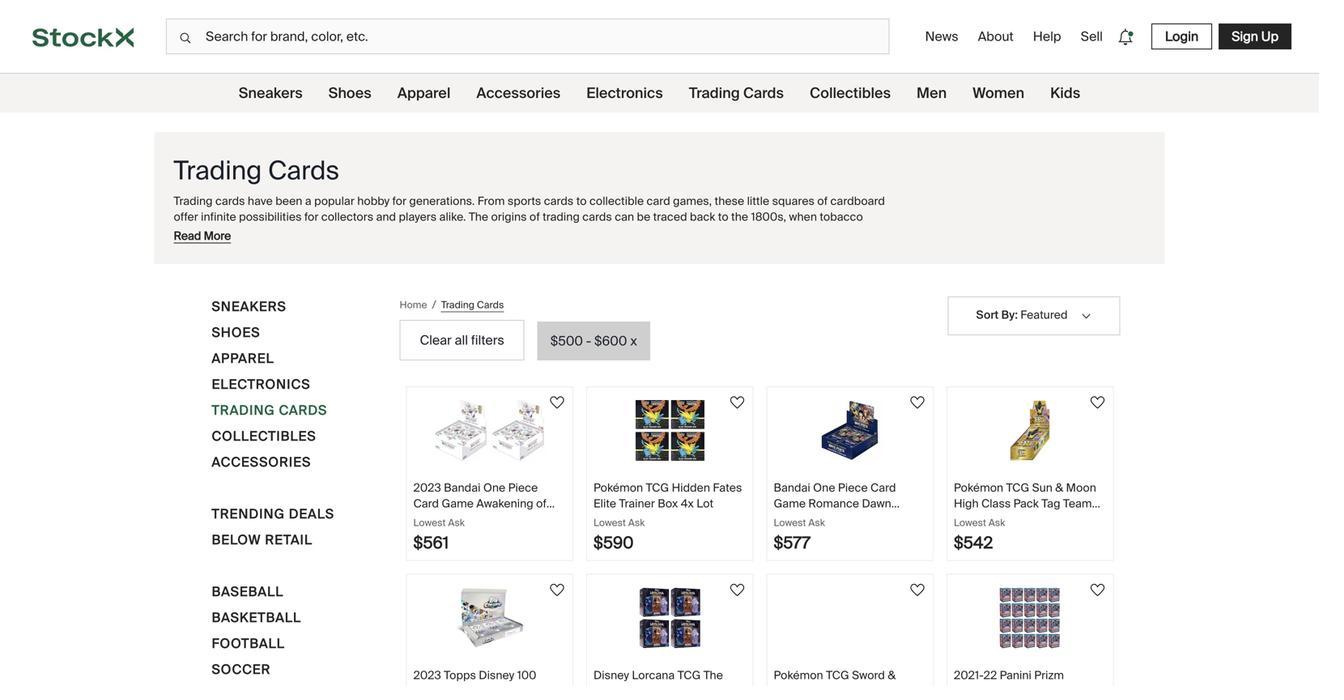 Task type: vqa. For each thing, say whether or not it's contained in the screenshot.
Max
no



Task type: describe. For each thing, give the bounding box(es) containing it.
home link
[[400, 298, 427, 312]]

trading cards have been a popular hobby for generations. from sports cards to collectible card games, these little squares of cardboard offer infinite possibilities for collectors and players alike. the origins of trading cards can be traced back to the 1800s, when tobacco companies would include small cards in their packaging to incentivize customers. these cards featured images of famous athletes or actresses and quickly became popular.
[[174, 194, 886, 255]]

sun
[[1033, 481, 1053, 495]]

1 horizontal spatial to
[[577, 194, 587, 209]]

2021-
[[955, 668, 984, 683]]

accessories button
[[212, 452, 311, 478]]

would
[[235, 225, 266, 240]]

men
[[917, 84, 947, 103]]

0 horizontal spatial electronics
[[212, 376, 311, 393]]

actresses
[[174, 240, 226, 255]]

1 vertical spatial shoes
[[212, 324, 260, 341]]

alike.
[[440, 209, 466, 224]]

0 vertical spatial for
[[393, 194, 407, 209]]

2023 for card
[[414, 481, 441, 495]]

cards inside 'trading cards' link
[[744, 84, 784, 103]]

awakening
[[477, 496, 534, 511]]

piece inside 'bandai one piece card game romance dawn booster box (op-01) (english)'
[[839, 481, 868, 495]]

one inside 'bandai one piece card game romance dawn booster box (op-01) (english)'
[[814, 481, 836, 495]]

below
[[212, 532, 261, 549]]

their
[[386, 225, 409, 240]]

clear all filters button
[[400, 320, 525, 361]]

the inside disney lorcana tcg the first chapter illumineer'
[[704, 668, 724, 683]]

popular.
[[336, 240, 378, 255]]

dawn
[[863, 496, 892, 511]]

pokémon tcg sun & moon high class pack tag team gx all stars box image
[[974, 400, 1088, 461]]

2023 for chrome
[[414, 668, 441, 683]]

incentivize
[[483, 225, 539, 240]]

retail
[[265, 532, 313, 549]]

follow image for disney lorcana tcg the first chapter illumineer'
[[728, 581, 748, 600]]

2023 bandai one piece card game awakening of the new era booster box (op-05) english 2x lot image
[[433, 400, 547, 461]]

& for sword
[[888, 668, 896, 683]]

sort by : featured
[[977, 308, 1068, 322]]

fates
[[713, 481, 743, 495]]

lowest for $561
[[414, 517, 446, 529]]

soccer button
[[212, 660, 271, 686]]

small
[[310, 225, 338, 240]]

(op- inside 'bandai one piece card game romance dawn booster box (op-01) (english)'
[[842, 512, 866, 527]]

filters
[[471, 332, 505, 349]]

prizm
[[1035, 668, 1065, 683]]

elite
[[594, 496, 617, 511]]

box inside pokémon tcg sun & moon high class pack tag team gx all stars box
[[1020, 512, 1040, 527]]

hidden
[[672, 481, 711, 495]]

have
[[248, 194, 273, 209]]

collectibles button
[[212, 426, 317, 452]]

chrome
[[414, 684, 456, 686]]

read more button
[[174, 229, 231, 243]]

& for sun
[[1056, 481, 1064, 495]]

2023 topps disney 100 chrome hobby box
[[414, 668, 537, 686]]

1800s,
[[752, 209, 787, 224]]

trading inside button
[[212, 402, 275, 419]]

of down 1800s,
[[759, 225, 770, 240]]

men link
[[917, 74, 947, 113]]

can
[[615, 209, 635, 224]]

box inside 'bandai one piece card game romance dawn booster box (op-01) (english)'
[[819, 512, 839, 527]]

accessories link
[[477, 74, 561, 113]]

hobby
[[358, 194, 390, 209]]

bandai inside 'bandai one piece card game romance dawn booster box (op-01) (english)'
[[774, 481, 811, 495]]

trading inside trading cards have been a popular hobby for generations. from sports cards to collectible card games, these little squares of cardboard offer infinite possibilities for collectors and players alike. the origins of trading cards can be traced back to the 1800s, when tobacco companies would include small cards in their packaging to incentivize customers. these cards featured images of famous athletes or actresses and quickly became popular.
[[174, 194, 213, 209]]

sports
[[508, 194, 542, 209]]

apparel link
[[398, 74, 451, 113]]

bandai inside 2023 bandai one piece card game awakening of the new era booster box (op-05) english 2x lot
[[444, 481, 481, 495]]

follow image for 2021-22 panini prizm basketball blaster box (ic
[[1089, 581, 1108, 600]]

sell
[[1081, 28, 1104, 45]]

gx
[[955, 512, 971, 527]]

sign up
[[1233, 28, 1279, 45]]

disney inside disney lorcana tcg the first chapter illumineer'
[[594, 668, 630, 683]]

bandai one piece card game romance dawn booster box (op-01) (english)
[[774, 481, 897, 542]]

possibilities
[[239, 209, 302, 224]]

card inside 2023 bandai one piece card game awakening of the new era booster box (op-05) english 2x lot
[[414, 496, 439, 511]]

cards inside home / trading cards
[[477, 298, 504, 311]]

topps
[[444, 668, 476, 683]]

in
[[373, 225, 383, 240]]

sneakers inside product category switcher element
[[239, 84, 303, 103]]

all
[[974, 512, 987, 527]]

high
[[955, 496, 979, 511]]

1 horizontal spatial and
[[376, 209, 396, 224]]

1 vertical spatial for
[[305, 209, 319, 224]]

lowest ask $577
[[774, 517, 826, 553]]

shoes inside product category switcher element
[[329, 84, 372, 103]]

help link
[[1027, 21, 1068, 51]]

pack
[[1014, 496, 1040, 511]]

era
[[460, 512, 477, 527]]

ask for $561
[[448, 517, 465, 529]]

clear all filters
[[420, 332, 505, 349]]

$590
[[594, 533, 634, 553]]

05)
[[438, 527, 455, 542]]

football
[[212, 635, 285, 652]]

box inside 2023 bandai one piece card game awakening of the new era booster box (op-05) english 2x lot
[[524, 512, 545, 527]]

ask for $542
[[989, 517, 1006, 529]]

tcg for moon
[[1007, 481, 1030, 495]]

pokémon tcg sword & shield lost origin booste link
[[768, 575, 933, 686]]

notification unread icon image
[[1115, 26, 1138, 48]]

100
[[517, 668, 537, 683]]

sneakers button
[[212, 297, 287, 322]]

cards inside trading cards button
[[279, 402, 328, 419]]

cards up the trading
[[544, 194, 574, 209]]

electronics link
[[587, 74, 663, 113]]

blaster
[[1012, 684, 1049, 686]]

of down sports
[[530, 209, 540, 224]]

read
[[174, 229, 201, 243]]

booster inside 'bandai one piece card game romance dawn booster box (op-01) (english)'
[[774, 512, 816, 527]]

pokémon for all
[[955, 481, 1004, 495]]

clear
[[420, 332, 452, 349]]

the inside trading cards have been a popular hobby for generations. from sports cards to collectible card games, these little squares of cardboard offer infinite possibilities for collectors and players alike. the origins of trading cards can be traced back to the 1800s, when tobacco companies would include small cards in their packaging to incentivize customers. these cards featured images of famous athletes or actresses and quickly became popular.
[[732, 209, 749, 224]]

trading cards link
[[689, 74, 784, 113]]

0 vertical spatial basketball
[[212, 609, 301, 626]]

english
[[458, 527, 496, 542]]

electronics inside product category switcher element
[[587, 84, 663, 103]]

disney inside 2023 topps disney 100 chrome hobby box
[[479, 668, 515, 683]]

follow image for $542
[[1089, 393, 1108, 412]]

help
[[1034, 28, 1062, 45]]

stockx logo link
[[0, 0, 166, 73]]

product category switcher element
[[0, 74, 1320, 113]]

2023 topps disney 100 chrome hobby box link
[[407, 575, 573, 686]]

2023 bandai one piece card game awakening of the new era booster box (op-05) english 2x lot
[[414, 481, 547, 542]]

cards up infinite
[[216, 194, 245, 209]]

1 vertical spatial apparel
[[212, 350, 274, 367]]

cardboard
[[831, 194, 886, 209]]

squares
[[773, 194, 815, 209]]

lot inside 2023 bandai one piece card game awakening of the new era booster box (op-05) english 2x lot
[[514, 527, 531, 542]]

collectibles link
[[810, 74, 891, 113]]

tcg for shield
[[827, 668, 850, 683]]

news link
[[919, 21, 966, 51]]

card inside 'bandai one piece card game romance dawn booster box (op-01) (english)'
[[871, 481, 897, 495]]

trading inside home / trading cards
[[441, 298, 475, 311]]

cards down be
[[638, 225, 668, 240]]

game inside 'bandai one piece card game romance dawn booster box (op-01) (english)'
[[774, 496, 806, 511]]

ask for $577
[[809, 517, 826, 529]]

disney lorcana tcg the first chapter illumineer's trove box 4x lot image
[[614, 588, 727, 649]]

/
[[432, 297, 437, 312]]

up
[[1262, 28, 1279, 45]]

0 horizontal spatial follow image
[[548, 581, 567, 600]]

sort
[[977, 308, 999, 322]]

packaging
[[412, 225, 467, 240]]



Task type: locate. For each thing, give the bounding box(es) containing it.
of
[[818, 194, 828, 209], [530, 209, 540, 224], [759, 225, 770, 240], [536, 496, 547, 511]]

0 vertical spatial collectibles
[[810, 84, 891, 103]]

to
[[577, 194, 587, 209], [719, 209, 729, 224], [470, 225, 480, 240]]

2 vertical spatial to
[[470, 225, 480, 240]]

sword
[[853, 668, 886, 683]]

2 game from the left
[[774, 496, 806, 511]]

ask inside the lowest ask $577
[[809, 517, 826, 529]]

football button
[[212, 634, 285, 660]]

22
[[984, 668, 998, 683]]

1 one from the left
[[484, 481, 506, 495]]

1 horizontal spatial the
[[704, 668, 724, 683]]

Search... search field
[[166, 19, 890, 54]]

pokémon inside the pokémon tcg hidden fates elite trainer box 4x lot lowest ask $590
[[594, 481, 644, 495]]

ask inside the pokémon tcg hidden fates elite trainer box 4x lot lowest ask $590
[[629, 517, 645, 529]]

to down these
[[719, 209, 729, 224]]

0 horizontal spatial and
[[228, 240, 248, 255]]

lowest for $542
[[955, 517, 987, 529]]

2 booster from the left
[[774, 512, 816, 527]]

baseball
[[212, 583, 284, 600]]

1 horizontal spatial piece
[[839, 481, 868, 495]]

1 vertical spatial sneakers
[[212, 298, 287, 315]]

below retail button
[[212, 530, 313, 556]]

1 horizontal spatial (op-
[[842, 512, 866, 527]]

1 vertical spatial and
[[228, 240, 248, 255]]

follow image right pokémon tcg hidden fates elite trainer box 4x lot image
[[728, 393, 748, 412]]

piece up awakening
[[509, 481, 538, 495]]

sneakers link
[[239, 74, 303, 113]]

follow image
[[548, 393, 567, 412], [908, 393, 928, 412], [728, 581, 748, 600], [908, 581, 928, 600], [1089, 581, 1108, 600]]

1 horizontal spatial lot
[[697, 496, 714, 511]]

shoes down sneakers button
[[212, 324, 260, 341]]

0 horizontal spatial one
[[484, 481, 506, 495]]

2 vertical spatial trading cards
[[212, 402, 328, 419]]

pokémon tcg sword & shield lost origin booste
[[774, 668, 912, 686]]

2023 inside 2023 topps disney 100 chrome hobby box
[[414, 668, 441, 683]]

2023 inside 2023 bandai one piece card game awakening of the new era booster box (op-05) english 2x lot
[[414, 481, 441, 495]]

0 vertical spatial the
[[732, 209, 749, 224]]

infinite
[[201, 209, 236, 224]]

2021-22 panini prizm basketball blaster box (ic link
[[948, 575, 1114, 686]]

1 horizontal spatial game
[[774, 496, 806, 511]]

follow image right 2023 topps disney 100 chrome hobby box image
[[548, 581, 567, 600]]

pokémon up high
[[955, 481, 1004, 495]]

0 horizontal spatial for
[[305, 209, 319, 224]]

lot inside the pokémon tcg hidden fates elite trainer box 4x lot lowest ask $590
[[697, 496, 714, 511]]

been
[[276, 194, 303, 209]]

popular
[[314, 194, 355, 209]]

the inside trading cards have been a popular hobby for generations. from sports cards to collectible card games, these little squares of cardboard offer infinite possibilities for collectors and players alike. the origins of trading cards can be traced back to the 1800s, when tobacco companies would include small cards in their packaging to incentivize customers. these cards featured images of famous athletes or actresses and quickly became popular.
[[469, 209, 489, 224]]

include
[[269, 225, 307, 240]]

1 horizontal spatial accessories
[[477, 84, 561, 103]]

tcg right lorcana
[[678, 668, 701, 683]]

login button
[[1152, 23, 1213, 49]]

1 lowest from the left
[[414, 517, 446, 529]]

team
[[1064, 496, 1093, 511]]

pokémon tcg sun & moon high class pack tag team gx all stars box
[[955, 481, 1097, 527]]

disney up hobby at the bottom left of the page
[[479, 668, 515, 683]]

trending deals button
[[212, 504, 335, 530]]

1 horizontal spatial the
[[732, 209, 749, 224]]

from
[[478, 194, 505, 209]]

tcg inside pokémon tcg sun & moon high class pack tag team gx all stars box
[[1007, 481, 1030, 495]]

to up the trading
[[577, 194, 587, 209]]

1 vertical spatial basketball
[[955, 684, 1009, 686]]

one up awakening
[[484, 481, 506, 495]]

lowest down high
[[955, 517, 987, 529]]

game up (english)
[[774, 496, 806, 511]]

0 vertical spatial and
[[376, 209, 396, 224]]

card up new
[[414, 496, 439, 511]]

2 2023 from the top
[[414, 668, 441, 683]]

1 horizontal spatial &
[[1056, 481, 1064, 495]]

box right hobby at the bottom left of the page
[[496, 684, 516, 686]]

4 ask from the left
[[989, 517, 1006, 529]]

box inside 2021-22 panini prizm basketball blaster box (ic
[[1052, 684, 1072, 686]]

tcg for elite
[[646, 481, 669, 495]]

1 vertical spatial the
[[704, 668, 724, 683]]

0 vertical spatial lot
[[697, 496, 714, 511]]

3 ask from the left
[[809, 517, 826, 529]]

0 vertical spatial apparel
[[398, 84, 451, 103]]

for down a
[[305, 209, 319, 224]]

lot right 2x
[[514, 527, 531, 542]]

stockx logo image
[[32, 27, 134, 48]]

0 horizontal spatial lot
[[514, 527, 531, 542]]

1 vertical spatial electronics
[[212, 376, 311, 393]]

the up "images"
[[732, 209, 749, 224]]

one inside 2023 bandai one piece card game awakening of the new era booster box (op-05) english 2x lot
[[484, 481, 506, 495]]

login
[[1166, 28, 1199, 45]]

0 horizontal spatial (op-
[[414, 527, 438, 542]]

disney lorcana tcg the first chapter illumineer' link
[[587, 575, 753, 686]]

booster up (english)
[[774, 512, 816, 527]]

featured
[[671, 225, 715, 240]]

0 horizontal spatial collectibles
[[212, 428, 317, 445]]

0 vertical spatial &
[[1056, 481, 1064, 495]]

tag
[[1042, 496, 1061, 511]]

trading cards inside product category switcher element
[[689, 84, 784, 103]]

apparel inside product category switcher element
[[398, 84, 451, 103]]

by
[[1002, 308, 1016, 322]]

basketball down baseball button
[[212, 609, 301, 626]]

traced
[[654, 209, 688, 224]]

of right awakening
[[536, 496, 547, 511]]

0 horizontal spatial apparel
[[212, 350, 274, 367]]

1 horizontal spatial apparel
[[398, 84, 451, 103]]

tcg inside the pokémon tcg hidden fates elite trainer box 4x lot lowest ask $590
[[646, 481, 669, 495]]

0 horizontal spatial pokémon
[[594, 481, 644, 495]]

chapter
[[620, 684, 662, 686]]

game
[[442, 496, 474, 511], [774, 496, 806, 511]]

sneakers up shoes 'button'
[[212, 298, 287, 315]]

:
[[1016, 308, 1019, 322]]

basketball button
[[212, 608, 301, 634]]

and up in
[[376, 209, 396, 224]]

2023 up "chrome"
[[414, 668, 441, 683]]

lowest for $577
[[774, 517, 807, 529]]

pokémon up shield on the bottom of page
[[774, 668, 824, 683]]

2 bandai from the left
[[774, 481, 811, 495]]

box down romance
[[819, 512, 839, 527]]

2023 up new
[[414, 481, 441, 495]]

0 horizontal spatial booster
[[480, 512, 521, 527]]

for
[[393, 194, 407, 209], [305, 209, 319, 224]]

1 vertical spatial 2023
[[414, 668, 441, 683]]

sneakers left shoes link
[[239, 84, 303, 103]]

box down awakening
[[524, 512, 545, 527]]

lowest inside the pokémon tcg hidden fates elite trainer box 4x lot lowest ask $590
[[594, 517, 626, 529]]

0 vertical spatial electronics
[[587, 84, 663, 103]]

a
[[305, 194, 312, 209]]

follow image for pokémon tcg sword & shield lost origin booste
[[908, 581, 928, 600]]

(op- down romance
[[842, 512, 866, 527]]

1 game from the left
[[442, 496, 474, 511]]

basketball
[[212, 609, 301, 626], [955, 684, 1009, 686]]

follow image
[[728, 393, 748, 412], [1089, 393, 1108, 412], [548, 581, 567, 600]]

1 vertical spatial to
[[719, 209, 729, 224]]

0 vertical spatial card
[[871, 481, 897, 495]]

booster inside 2023 bandai one piece card game awakening of the new era booster box (op-05) english 2x lot
[[480, 512, 521, 527]]

sign up button
[[1220, 23, 1292, 49]]

pokémon for $590
[[594, 481, 644, 495]]

pokémon inside pokémon tcg sun & moon high class pack tag team gx all stars box
[[955, 481, 1004, 495]]

0 horizontal spatial the
[[469, 209, 489, 224]]

piece inside 2023 bandai one piece card game awakening of the new era booster box (op-05) english 2x lot
[[509, 481, 538, 495]]

2 horizontal spatial pokémon
[[955, 481, 1004, 495]]

card up dawn
[[871, 481, 897, 495]]

tcg up origin
[[827, 668, 850, 683]]

ask inside lowest ask $542
[[989, 517, 1006, 529]]

and
[[376, 209, 396, 224], [228, 240, 248, 255]]

$542
[[955, 533, 994, 553]]

hobby
[[459, 684, 493, 686]]

box down prizm
[[1052, 684, 1072, 686]]

1 ask from the left
[[448, 517, 465, 529]]

accessories down 'collectibles' button
[[212, 454, 311, 471]]

1 horizontal spatial electronics
[[587, 84, 663, 103]]

1 2023 from the top
[[414, 481, 441, 495]]

1 disney from the left
[[479, 668, 515, 683]]

1 horizontal spatial shoes
[[329, 84, 372, 103]]

the left new
[[414, 512, 431, 527]]

of inside 2023 bandai one piece card game awakening of the new era booster box (op-05) english 2x lot
[[536, 496, 547, 511]]

1 horizontal spatial card
[[871, 481, 897, 495]]

apparel button
[[212, 348, 274, 374]]

& inside pokémon tcg sword & shield lost origin booste
[[888, 668, 896, 683]]

the down from
[[469, 209, 489, 224]]

and down would
[[228, 240, 248, 255]]

lowest up $577
[[774, 517, 807, 529]]

moon
[[1067, 481, 1097, 495]]

shoes button
[[212, 322, 260, 348]]

when
[[789, 209, 818, 224]]

bandai one piece card game romance dawn booster box (op-01) (english) image
[[794, 400, 907, 461]]

bandai up romance
[[774, 481, 811, 495]]

2023 topps disney 100 chrome hobby box image
[[433, 588, 547, 649]]

lowest inside lowest ask $561
[[414, 517, 446, 529]]

tcg up pack
[[1007, 481, 1030, 495]]

1 horizontal spatial bandai
[[774, 481, 811, 495]]

0 horizontal spatial accessories
[[212, 454, 311, 471]]

athletes
[[814, 225, 857, 240]]

game inside 2023 bandai one piece card game awakening of the new era booster box (op-05) english 2x lot
[[442, 496, 474, 511]]

home / trading cards
[[400, 297, 504, 312]]

basketball down 22
[[955, 684, 1009, 686]]

4 lowest from the left
[[955, 517, 987, 529]]

panini
[[1000, 668, 1032, 683]]

0 horizontal spatial &
[[888, 668, 896, 683]]

these
[[715, 194, 745, 209]]

1 horizontal spatial disney
[[594, 668, 630, 683]]

0 vertical spatial the
[[469, 209, 489, 224]]

tcg inside pokémon tcg sword & shield lost origin booste
[[827, 668, 850, 683]]

of up tobacco
[[818, 194, 828, 209]]

disney up first
[[594, 668, 630, 683]]

trainer
[[619, 496, 655, 511]]

read more
[[174, 229, 231, 243]]

0 horizontal spatial disney
[[479, 668, 515, 683]]

cards down collectible
[[583, 209, 612, 224]]

to right packaging
[[470, 225, 480, 240]]

1 horizontal spatial collectibles
[[810, 84, 891, 103]]

the
[[469, 209, 489, 224], [704, 668, 724, 683]]

2x
[[499, 527, 512, 542]]

trading cards button
[[212, 400, 328, 426]]

one up romance
[[814, 481, 836, 495]]

accessories inside product category switcher element
[[477, 84, 561, 103]]

lowest down elite
[[594, 517, 626, 529]]

1 vertical spatial the
[[414, 512, 431, 527]]

box inside 2023 topps disney 100 chrome hobby box
[[496, 684, 516, 686]]

piece
[[509, 481, 538, 495], [839, 481, 868, 495]]

romance
[[809, 496, 860, 511]]

1 vertical spatial trading cards
[[174, 154, 340, 188]]

offer
[[174, 209, 198, 224]]

basketball inside 2021-22 panini prizm basketball blaster box (ic
[[955, 684, 1009, 686]]

1 horizontal spatial for
[[393, 194, 407, 209]]

games,
[[673, 194, 712, 209]]

cards
[[744, 84, 784, 103], [268, 154, 340, 188], [477, 298, 504, 311], [279, 402, 328, 419]]

ask inside lowest ask $561
[[448, 517, 465, 529]]

& right sun
[[1056, 481, 1064, 495]]

for up players
[[393, 194, 407, 209]]

images
[[718, 225, 756, 240]]

follow image right pokémon tcg sun & moon high class pack tag team gx all stars box image
[[1089, 393, 1108, 412]]

&
[[1056, 481, 1064, 495], [888, 668, 896, 683]]

1 vertical spatial accessories
[[212, 454, 311, 471]]

booster up 2x
[[480, 512, 521, 527]]

2 horizontal spatial to
[[719, 209, 729, 224]]

famous
[[772, 225, 812, 240]]

0 vertical spatial 2023
[[414, 481, 441, 495]]

back
[[690, 209, 716, 224]]

1 bandai from the left
[[444, 481, 481, 495]]

2 one from the left
[[814, 481, 836, 495]]

1 vertical spatial lot
[[514, 527, 531, 542]]

1 vertical spatial collectibles
[[212, 428, 317, 445]]

became
[[290, 240, 333, 255]]

collectibles inside product category switcher element
[[810, 84, 891, 103]]

0 vertical spatial accessories
[[477, 84, 561, 103]]

these
[[603, 225, 636, 240]]

2021-22 panini prizm basketball blaster box (ice prizms) 20x lot image
[[974, 588, 1088, 649]]

the inside 2023 bandai one piece card game awakening of the new era booster box (op-05) english 2x lot
[[414, 512, 431, 527]]

the right lorcana
[[704, 668, 724, 683]]

tcg inside disney lorcana tcg the first chapter illumineer'
[[678, 668, 701, 683]]

origins
[[491, 209, 527, 224]]

1 vertical spatial &
[[888, 668, 896, 683]]

customers.
[[542, 225, 601, 240]]

box inside the pokémon tcg hidden fates elite trainer box 4x lot lowest ask $590
[[658, 496, 678, 511]]

disney lorcana tcg the first chapter illumineer'
[[594, 668, 725, 686]]

1 booster from the left
[[480, 512, 521, 527]]

lot right 4x
[[697, 496, 714, 511]]

shoes left apparel link
[[329, 84, 372, 103]]

tcg up trainer
[[646, 481, 669, 495]]

0 vertical spatial sneakers
[[239, 84, 303, 103]]

1 horizontal spatial basketball
[[955, 684, 1009, 686]]

1 horizontal spatial one
[[814, 481, 836, 495]]

(op- down new
[[414, 527, 438, 542]]

pokémon inside pokémon tcg sword & shield lost origin booste
[[774, 668, 824, 683]]

0 horizontal spatial card
[[414, 496, 439, 511]]

2 ask from the left
[[629, 517, 645, 529]]

lowest inside lowest ask $542
[[955, 517, 987, 529]]

2 horizontal spatial follow image
[[1089, 393, 1108, 412]]

lowest inside the lowest ask $577
[[774, 517, 807, 529]]

0 horizontal spatial shoes
[[212, 324, 260, 341]]

2 disney from the left
[[594, 668, 630, 683]]

pokémon
[[594, 481, 644, 495], [955, 481, 1004, 495], [774, 668, 824, 683]]

trading inside product category switcher element
[[689, 84, 740, 103]]

pokémon up elite
[[594, 481, 644, 495]]

game up era
[[442, 496, 474, 511]]

0 vertical spatial shoes
[[329, 84, 372, 103]]

lorcana
[[632, 668, 675, 683]]

0 horizontal spatial piece
[[509, 481, 538, 495]]

& inside pokémon tcg sun & moon high class pack tag team gx all stars box
[[1056, 481, 1064, 495]]

(op- inside 2023 bandai one piece card game awakening of the new era booster box (op-05) english 2x lot
[[414, 527, 438, 542]]

kids
[[1051, 84, 1081, 103]]

box left 4x
[[658, 496, 678, 511]]

box
[[658, 496, 678, 511], [524, 512, 545, 527], [819, 512, 839, 527], [1020, 512, 1040, 527], [496, 684, 516, 686], [1052, 684, 1072, 686]]

2 lowest from the left
[[594, 517, 626, 529]]

0 horizontal spatial bandai
[[444, 481, 481, 495]]

lowest up $561
[[414, 517, 446, 529]]

trending deals
[[212, 506, 335, 523]]

1 horizontal spatial follow image
[[728, 393, 748, 412]]

0 horizontal spatial the
[[414, 512, 431, 527]]

trending
[[212, 506, 285, 523]]

bandai up era
[[444, 481, 481, 495]]

pokémon tcg hidden fates elite trainer box 4x lot image
[[614, 400, 727, 461]]

new
[[434, 512, 457, 527]]

0 vertical spatial trading cards
[[689, 84, 784, 103]]

$500 - $600 x
[[551, 333, 638, 350]]

accessories down search... "search field"
[[477, 84, 561, 103]]

1 horizontal spatial pokémon
[[774, 668, 824, 683]]

piece up romance
[[839, 481, 868, 495]]

news
[[926, 28, 959, 45]]

0 vertical spatial to
[[577, 194, 587, 209]]

apparel down shoes 'button'
[[212, 350, 274, 367]]

0 horizontal spatial basketball
[[212, 609, 301, 626]]

& right sword
[[888, 668, 896, 683]]

cards
[[216, 194, 245, 209], [544, 194, 574, 209], [583, 209, 612, 224], [341, 225, 371, 240], [638, 225, 668, 240]]

about
[[979, 28, 1014, 45]]

follow image for $590
[[728, 393, 748, 412]]

0 horizontal spatial game
[[442, 496, 474, 511]]

trading
[[543, 209, 580, 224]]

cards up popular.
[[341, 225, 371, 240]]

deals
[[289, 506, 335, 523]]

lowest
[[414, 517, 446, 529], [594, 517, 626, 529], [774, 517, 807, 529], [955, 517, 987, 529]]

3 lowest from the left
[[774, 517, 807, 529]]

0 horizontal spatial to
[[470, 225, 480, 240]]

1 horizontal spatial booster
[[774, 512, 816, 527]]

1 vertical spatial card
[[414, 496, 439, 511]]

-
[[586, 333, 592, 350]]

1 piece from the left
[[509, 481, 538, 495]]

booster
[[480, 512, 521, 527], [774, 512, 816, 527]]

2 piece from the left
[[839, 481, 868, 495]]

apparel right shoes link
[[398, 84, 451, 103]]

box down pack
[[1020, 512, 1040, 527]]



